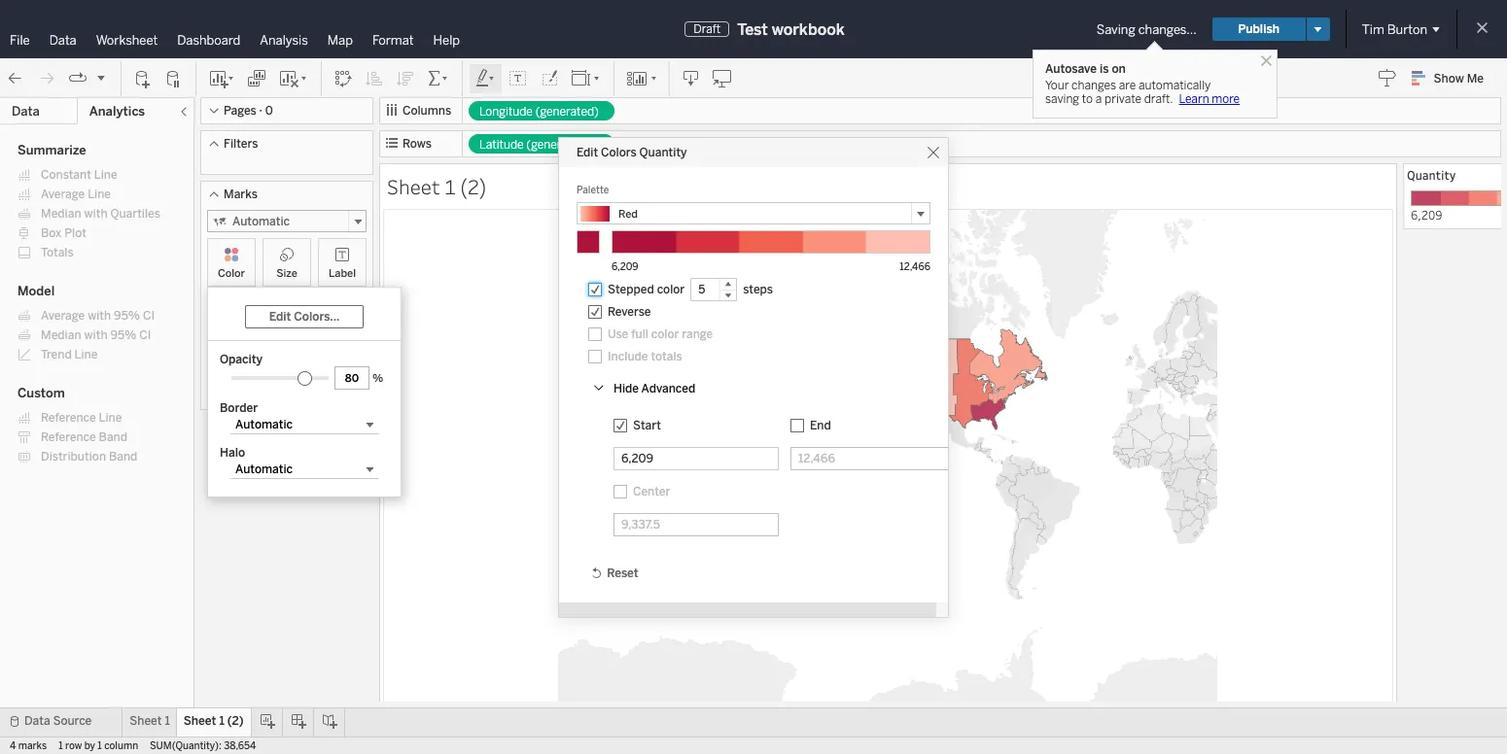 Task type: vqa. For each thing, say whether or not it's contained in the screenshot.
column
yes



Task type: locate. For each thing, give the bounding box(es) containing it.
average for average line
[[41, 188, 85, 201]]

median for median with quartiles
[[41, 207, 81, 221]]

1 horizontal spatial edit
[[577, 145, 598, 159]]

1 vertical spatial 6,209
[[612, 261, 639, 273]]

average
[[41, 188, 85, 201], [41, 309, 85, 323]]

median for median with 95% ci
[[41, 329, 81, 342]]

use
[[608, 328, 628, 341]]

0 horizontal spatial sheet 1 (2)
[[184, 715, 244, 728]]

0 vertical spatial median
[[41, 207, 81, 221]]

2 automatic from the top
[[235, 463, 293, 476]]

red
[[618, 208, 638, 220]]

edit colors... button
[[245, 305, 364, 329]]

average down constant on the top left
[[41, 188, 85, 201]]

1 vertical spatial sheet 1 (2)
[[184, 715, 244, 728]]

(2) down latitude
[[460, 173, 487, 200]]

1 vertical spatial band
[[109, 450, 137, 464]]

marks. press enter to open the view data window.. use arrow keys to navigate data visualization elements. image
[[383, 209, 1393, 747]]

pages · 0
[[224, 104, 273, 118]]

show mark labels image
[[509, 69, 528, 88]]

format workbook image
[[540, 69, 559, 88]]

1 vertical spatial color
[[651, 328, 679, 341]]

reference for reference band
[[41, 431, 96, 444]]

reference up reference band
[[41, 411, 96, 425]]

0 vertical spatial reference
[[41, 411, 96, 425]]

2 reference from the top
[[41, 431, 96, 444]]

start
[[633, 419, 661, 432]]

0 vertical spatial (generated)
[[535, 105, 599, 119]]

0 horizontal spatial (2)
[[227, 715, 244, 728]]

edit inside edit colors quantity dialog
[[577, 145, 598, 159]]

reference up distribution
[[41, 431, 96, 444]]

end
[[810, 419, 831, 432]]

line down median with 95% ci
[[74, 348, 98, 362]]

1 row by 1 column
[[59, 741, 138, 753]]

edit left colors...
[[269, 310, 291, 324]]

0 horizontal spatial 6,209
[[612, 261, 639, 273]]

color
[[657, 283, 685, 297], [651, 328, 679, 341]]

replay animation image right redo icon
[[68, 69, 88, 88]]

sheet down rows on the top of the page
[[387, 173, 440, 200]]

2 vertical spatial with
[[84, 329, 108, 342]]

reference
[[41, 411, 96, 425], [41, 431, 96, 444]]

·
[[259, 104, 263, 118]]

data up redo icon
[[49, 33, 77, 48]]

with down the average line at the left of page
[[84, 207, 108, 221]]

1 vertical spatial with
[[88, 309, 111, 323]]

2 average from the top
[[41, 309, 85, 323]]

0 horizontal spatial quantity
[[639, 145, 687, 159]]

sheet 1 (2) down rows on the top of the page
[[387, 173, 487, 200]]

data
[[49, 33, 77, 48], [12, 104, 40, 119], [24, 715, 50, 728]]

1 vertical spatial ci
[[139, 329, 151, 342]]

learn
[[1179, 92, 1209, 106]]

data down undo icon
[[12, 104, 40, 119]]

your
[[1045, 79, 1069, 92]]

95% up median with 95% ci
[[114, 309, 140, 323]]

2 vertical spatial data
[[24, 715, 50, 728]]

1 vertical spatial average
[[41, 309, 85, 323]]

median up 'box plot'
[[41, 207, 81, 221]]

95% down average with 95% ci at left top
[[110, 329, 137, 342]]

with for median with quartiles
[[84, 207, 108, 221]]

line for constant line
[[94, 168, 117, 182]]

1 vertical spatial 95%
[[110, 329, 137, 342]]

reference line
[[41, 411, 122, 425]]

None text field
[[691, 278, 737, 301], [335, 367, 370, 390], [614, 447, 779, 470], [791, 447, 956, 470], [614, 513, 779, 536], [691, 278, 737, 301], [335, 367, 370, 390], [614, 447, 779, 470], [791, 447, 956, 470], [614, 513, 779, 536]]

1 horizontal spatial sheet
[[184, 715, 216, 728]]

0 vertical spatial sheet 1 (2)
[[387, 173, 487, 200]]

line up reference band
[[99, 411, 122, 425]]

(generated) down longitude (generated)
[[526, 138, 590, 152]]

custom
[[18, 386, 65, 401]]

1 horizontal spatial quantity
[[1407, 167, 1456, 183]]

learn more link
[[1173, 92, 1240, 106]]

steps
[[743, 283, 773, 297]]

average down model
[[41, 309, 85, 323]]

me
[[1467, 72, 1484, 86]]

sum(quantity):
[[150, 741, 222, 753]]

region
[[253, 357, 290, 370]]

line up the average line at the left of page
[[94, 168, 117, 182]]

with for median with 95% ci
[[84, 329, 108, 342]]

collapse image
[[178, 106, 190, 118]]

1 vertical spatial automatic
[[235, 463, 293, 476]]

colors...
[[294, 310, 340, 324]]

0 vertical spatial 95%
[[114, 309, 140, 323]]

publish button
[[1212, 18, 1306, 41]]

2 horizontal spatial sheet
[[387, 173, 440, 200]]

sheet 1 (2)
[[387, 173, 487, 200], [184, 715, 244, 728]]

0 vertical spatial band
[[99, 431, 127, 444]]

(2) up the 38,654
[[227, 715, 244, 728]]

0 vertical spatial quantity
[[639, 145, 687, 159]]

(generated) for latitude (generated)
[[526, 138, 590, 152]]

your changes are automatically saving to a private draft.
[[1045, 79, 1211, 106]]

0 vertical spatial automatic
[[235, 418, 293, 432]]

automatic down halo
[[235, 463, 293, 476]]

band for distribution band
[[109, 450, 137, 464]]

1 vertical spatial reference
[[41, 431, 96, 444]]

0 vertical spatial with
[[84, 207, 108, 221]]

automatic
[[235, 418, 293, 432], [235, 463, 293, 476]]

None range field
[[231, 369, 329, 380]]

1
[[444, 173, 456, 200], [165, 715, 170, 728], [219, 715, 224, 728], [59, 741, 63, 753], [98, 741, 102, 753]]

color right 'stepped'
[[657, 283, 685, 297]]

sheet
[[387, 173, 440, 200], [130, 715, 162, 728], [184, 715, 216, 728]]

edit inside edit colors... button
[[269, 310, 291, 324]]

is
[[1100, 62, 1109, 76]]

with
[[84, 207, 108, 221], [88, 309, 111, 323], [84, 329, 108, 342]]

band
[[99, 431, 127, 444], [109, 450, 137, 464]]

1 reference from the top
[[41, 411, 96, 425]]

1 vertical spatial (generated)
[[526, 138, 590, 152]]

band down reference band
[[109, 450, 137, 464]]

1 vertical spatial quantity
[[1407, 167, 1456, 183]]

reverse
[[608, 305, 651, 319]]

ci for median with 95% ci
[[139, 329, 151, 342]]

data up marks
[[24, 715, 50, 728]]

hide advanced
[[614, 382, 695, 395]]

0 horizontal spatial replay animation image
[[68, 69, 88, 88]]

saving changes...
[[1097, 22, 1197, 36]]

tim
[[1362, 22, 1385, 36]]

replay animation image up analytics
[[95, 71, 107, 83]]

replay animation image
[[68, 69, 88, 88], [95, 71, 107, 83]]

band up "distribution band" on the bottom left of the page
[[99, 431, 127, 444]]

ci down average with 95% ci at left top
[[139, 329, 151, 342]]

0 vertical spatial 6,209
[[1411, 207, 1443, 223]]

advanced
[[641, 382, 695, 395]]

map element
[[383, 209, 1393, 746]]

ci up median with 95% ci
[[143, 309, 155, 323]]

hide advanced button
[[588, 377, 699, 400]]

quantity
[[639, 145, 687, 159], [1407, 167, 1456, 183]]

1 down columns
[[444, 173, 456, 200]]

edit left colors
[[577, 145, 598, 159]]

show me
[[1434, 72, 1484, 86]]

automatic down border
[[235, 418, 293, 432]]

1 up the 38,654
[[219, 715, 224, 728]]

median with 95% ci
[[41, 329, 151, 342]]

0 vertical spatial ci
[[143, 309, 155, 323]]

(generated)
[[535, 105, 599, 119], [526, 138, 590, 152]]

(2)
[[460, 173, 487, 200], [227, 715, 244, 728]]

swap rows and columns image
[[334, 69, 353, 88]]

with down average with 95% ci at left top
[[84, 329, 108, 342]]

sum(quantity): 38,654
[[150, 741, 256, 753]]

ci
[[143, 309, 155, 323], [139, 329, 151, 342]]

center
[[633, 485, 670, 498]]

autosave is on
[[1045, 62, 1126, 76]]

(generated) down format workbook 'icon'
[[535, 105, 599, 119]]

changes
[[1072, 79, 1116, 92]]

0 vertical spatial edit
[[577, 145, 598, 159]]

duplicate image
[[247, 69, 266, 88]]

1 vertical spatial edit
[[269, 310, 291, 324]]

with up median with 95% ci
[[88, 309, 111, 323]]

1 horizontal spatial sheet 1 (2)
[[387, 173, 487, 200]]

longitude (generated)
[[479, 105, 599, 119]]

dashboard
[[177, 33, 240, 48]]

show/hide cards image
[[626, 69, 657, 88]]

sheet 1 (2) up sum(quantity): 38,654
[[184, 715, 244, 728]]

edit colors quantity dialog
[[559, 138, 960, 617]]

line for trend line
[[74, 348, 98, 362]]

totals
[[651, 350, 682, 364]]

1 horizontal spatial (2)
[[460, 173, 487, 200]]

2 median from the top
[[41, 329, 81, 342]]

color up totals
[[651, 328, 679, 341]]

0 vertical spatial average
[[41, 188, 85, 201]]

sheet up sum(quantity): 38,654
[[184, 715, 216, 728]]

test
[[737, 20, 768, 38]]

sheet up "column"
[[130, 715, 162, 728]]

1 median from the top
[[41, 207, 81, 221]]

1 up sum(quantity):
[[165, 715, 170, 728]]

1 vertical spatial median
[[41, 329, 81, 342]]

median up trend
[[41, 329, 81, 342]]

line
[[94, 168, 117, 182], [88, 188, 111, 201], [74, 348, 98, 362], [99, 411, 122, 425]]

test workbook
[[737, 20, 845, 38]]

summarize
[[18, 143, 86, 158]]

more
[[1212, 92, 1240, 106]]

1 average from the top
[[41, 188, 85, 201]]

average for average with 95% ci
[[41, 309, 85, 323]]

line up median with quartiles
[[88, 188, 111, 201]]

0 horizontal spatial edit
[[269, 310, 291, 324]]



Task type: describe. For each thing, give the bounding box(es) containing it.
changes...
[[1138, 22, 1197, 36]]

edit for edit colors quantity
[[577, 145, 598, 159]]

with for average with 95% ci
[[88, 309, 111, 323]]

line for reference line
[[99, 411, 122, 425]]

box plot
[[41, 227, 87, 240]]

palette
[[577, 184, 609, 196]]

publish
[[1238, 22, 1280, 36]]

sort ascending image
[[365, 69, 384, 88]]

filters
[[224, 137, 258, 151]]

pause auto updates image
[[164, 69, 184, 88]]

marks
[[224, 188, 258, 201]]

close image
[[1257, 52, 1276, 70]]

range
[[682, 328, 713, 341]]

by
[[84, 741, 95, 753]]

burton
[[1387, 22, 1428, 36]]

palette red
[[577, 184, 638, 220]]

download image
[[682, 69, 701, 88]]

pages
[[224, 104, 256, 118]]

Red field
[[577, 202, 931, 225]]

open and edit this workbook in tableau desktop image
[[713, 69, 732, 88]]

reverse use full color range include totals
[[608, 305, 713, 364]]

band for reference band
[[99, 431, 127, 444]]

full
[[631, 328, 649, 341]]

1 vertical spatial data
[[12, 104, 40, 119]]

saving
[[1097, 22, 1136, 36]]

sum(quantity)
[[243, 379, 324, 393]]

columns
[[403, 104, 451, 118]]

workbook
[[772, 20, 845, 38]]

edit colors...
[[269, 310, 340, 324]]

source
[[53, 715, 92, 728]]

6,209 inside edit colors quantity dialog
[[612, 261, 639, 273]]

private
[[1105, 92, 1142, 106]]

column
[[104, 741, 138, 753]]

95% for median with 95% ci
[[110, 329, 137, 342]]

saving
[[1045, 92, 1080, 106]]

1 horizontal spatial 6,209
[[1411, 207, 1443, 223]]

totals
[[41, 246, 74, 260]]

red button
[[577, 202, 931, 225]]

color inside reverse use full color range include totals
[[651, 328, 679, 341]]

sort descending image
[[396, 69, 415, 88]]

file
[[10, 33, 30, 48]]

line for average line
[[88, 188, 111, 201]]

map
[[327, 33, 353, 48]]

edit for edit colors...
[[269, 310, 291, 324]]

edit colors quantity
[[577, 145, 687, 159]]

sheet 1
[[130, 715, 170, 728]]

%
[[372, 372, 383, 385]]

distribution band
[[41, 450, 137, 464]]

95% for average with 95% ci
[[114, 309, 140, 323]]

help
[[433, 33, 460, 48]]

1 vertical spatial (2)
[[227, 715, 244, 728]]

new worksheet image
[[208, 69, 235, 88]]

show
[[1434, 72, 1464, 86]]

0 vertical spatial (2)
[[460, 173, 487, 200]]

quantity inside dialog
[[639, 145, 687, 159]]

totals image
[[427, 69, 450, 88]]

4
[[10, 741, 16, 753]]

fit image
[[571, 69, 602, 88]]

format
[[372, 33, 414, 48]]

model
[[18, 284, 55, 299]]

detail
[[217, 322, 246, 335]]

are
[[1119, 79, 1136, 92]]

1 right by
[[98, 741, 102, 753]]

1 horizontal spatial replay animation image
[[95, 71, 107, 83]]

constant line
[[41, 168, 117, 182]]

average with 95% ci
[[41, 309, 155, 323]]

0 horizontal spatial sheet
[[130, 715, 162, 728]]

reference for reference line
[[41, 411, 96, 425]]

a
[[1096, 92, 1102, 106]]

halo
[[220, 446, 245, 460]]

autosave
[[1045, 62, 1097, 76]]

latitude (generated)
[[479, 138, 590, 152]]

border
[[220, 402, 258, 415]]

constant
[[41, 168, 91, 182]]

rows
[[403, 137, 432, 151]]

to
[[1082, 92, 1093, 106]]

new data source image
[[133, 69, 153, 88]]

median with quartiles
[[41, 207, 160, 221]]

trend
[[41, 348, 72, 362]]

0 vertical spatial data
[[49, 33, 77, 48]]

highlight image
[[475, 69, 497, 88]]

12,466
[[900, 261, 931, 273]]

draft
[[694, 22, 721, 36]]

marks
[[18, 741, 47, 753]]

show me button
[[1403, 63, 1501, 93]]

stepped color
[[608, 283, 685, 297]]

redo image
[[37, 69, 56, 88]]

0 vertical spatial color
[[657, 283, 685, 297]]

clear sheet image
[[278, 69, 309, 88]]

0
[[265, 104, 273, 118]]

box
[[41, 227, 62, 240]]

data guide image
[[1378, 68, 1397, 88]]

quartiles
[[110, 207, 160, 221]]

tim burton
[[1362, 22, 1428, 36]]

reference band
[[41, 431, 127, 444]]

on
[[1112, 62, 1126, 76]]

stepped
[[608, 283, 654, 297]]

opacity
[[220, 353, 263, 367]]

label
[[329, 267, 356, 280]]

ci for average with 95% ci
[[143, 309, 155, 323]]

distribution
[[41, 450, 106, 464]]

plot
[[64, 227, 87, 240]]

average line
[[41, 188, 111, 201]]

worksheet
[[96, 33, 158, 48]]

trend line
[[41, 348, 98, 362]]

latitude
[[479, 138, 524, 152]]

(generated) for longitude (generated)
[[535, 105, 599, 119]]

1 left "row"
[[59, 741, 63, 753]]

undo image
[[6, 69, 25, 88]]

draft.
[[1144, 92, 1173, 106]]

longitude
[[479, 105, 533, 119]]

tooltip
[[270, 322, 304, 335]]

learn more
[[1179, 92, 1240, 106]]

1 automatic from the top
[[235, 418, 293, 432]]

color
[[218, 267, 245, 280]]



